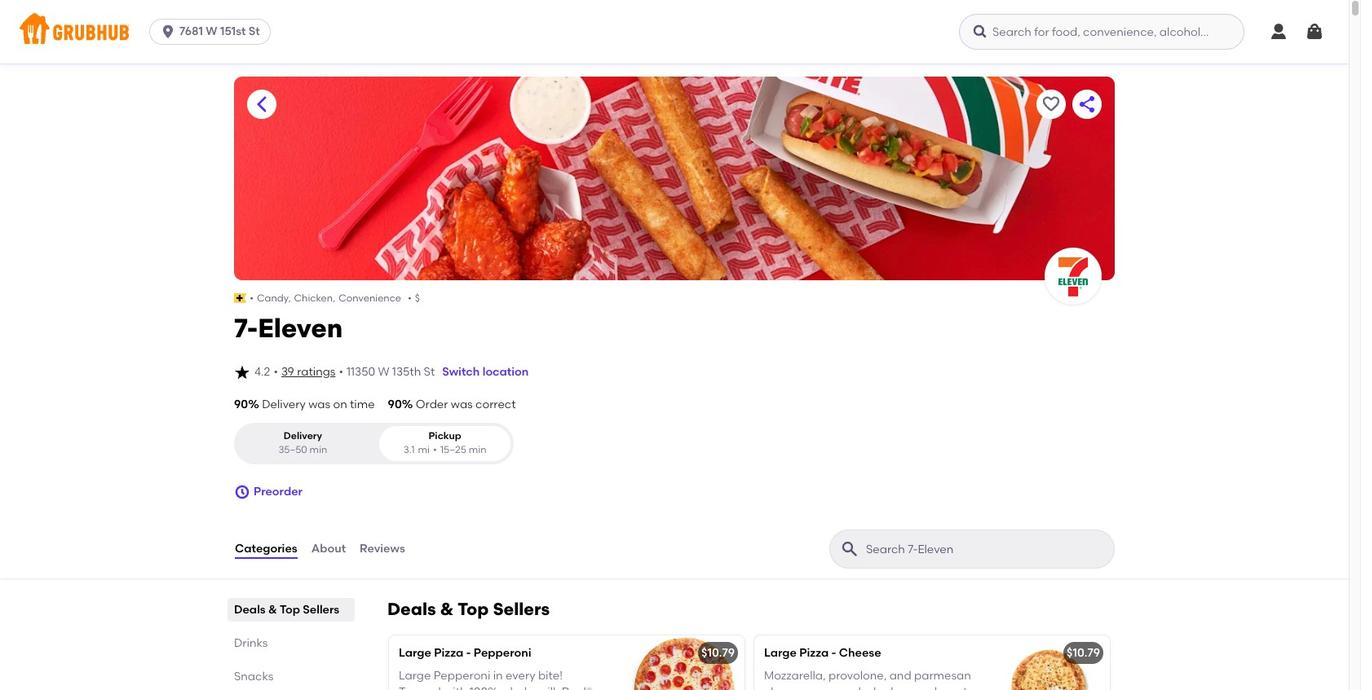 Task type: describe. For each thing, give the bounding box(es) containing it.
crust
[[940, 686, 968, 691]]

st inside button
[[249, 24, 260, 38]]

drinks
[[234, 637, 268, 651]]

mi
[[418, 445, 430, 456]]

time
[[350, 398, 375, 412]]

subscription pass image
[[234, 294, 246, 304]]

preorder
[[254, 485, 303, 499]]

large pizza - cheese image
[[988, 636, 1110, 691]]

correct
[[476, 398, 516, 412]]

in
[[493, 670, 503, 683]]

cheeses
[[764, 686, 809, 691]]

on inside mozzarella, provolone, and parmesan cheeses on a parbaked sauced crust
[[812, 686, 826, 691]]

3.1
[[404, 445, 415, 456]]

every
[[506, 670, 536, 683]]

main navigation navigation
[[0, 0, 1349, 64]]

35–50
[[278, 445, 307, 456]]

svg image inside preorder button
[[234, 484, 250, 501]]

candy,
[[257, 293, 291, 304]]

7681
[[180, 24, 203, 38]]

90 for order was correct
[[388, 398, 402, 412]]

categories
[[235, 542, 297, 556]]

15–25
[[440, 445, 466, 456]]

0 horizontal spatial sellers
[[303, 603, 339, 617]]

large pepperoni in every bite! topped with 100% whole milk real
[[399, 670, 592, 691]]

7681 w 151st st button
[[149, 19, 277, 45]]

ratings
[[297, 365, 336, 379]]

switch location button
[[435, 355, 536, 391]]

1 horizontal spatial st
[[424, 365, 435, 379]]

large for large pepperoni in every bite! topped with 100% whole milk real
[[399, 670, 431, 683]]

large for large pizza - cheese
[[764, 647, 797, 660]]

• right subscription pass icon
[[250, 293, 254, 304]]

categories button
[[234, 520, 298, 579]]

chicken,
[[294, 293, 335, 304]]

caret left icon image
[[252, 95, 272, 114]]

• candy, chicken, convenience • $
[[250, 293, 420, 304]]

pickup
[[429, 431, 461, 442]]

pickup 3.1 mi • 15–25 min
[[404, 431, 487, 456]]

1 horizontal spatial deals & top sellers
[[387, 599, 550, 620]]

about button
[[311, 520, 347, 579]]

7-
[[234, 313, 258, 344]]

4.2
[[254, 365, 270, 379]]

cheese
[[839, 647, 881, 660]]

convenience
[[339, 293, 401, 304]]

min inside "delivery 35–50 min"
[[310, 445, 327, 456]]

a
[[829, 686, 836, 691]]

save this restaurant image
[[1042, 95, 1061, 114]]

- for pepperoni
[[466, 647, 471, 660]]

large pizza - pepperoni
[[399, 647, 531, 660]]

switch
[[442, 365, 480, 379]]

save this restaurant button
[[1037, 90, 1066, 119]]

provolone,
[[829, 670, 887, 683]]

90 for delivery was on time
[[234, 398, 248, 412]]

large pizza - pepperoni image
[[622, 636, 745, 691]]

1 horizontal spatial sellers
[[493, 599, 550, 620]]

7681 w 151st st
[[180, 24, 260, 38]]

order
[[416, 398, 448, 412]]

parbaked
[[839, 686, 894, 691]]

$10.79 for large pepperoni in every bite! topped with 100% whole milk real
[[702, 647, 735, 660]]

snacks
[[234, 670, 274, 684]]

Search for food, convenience, alcohol... search field
[[959, 14, 1245, 50]]

• inside pickup 3.1 mi • 15–25 min
[[433, 445, 437, 456]]

0 horizontal spatial deals & top sellers
[[234, 603, 339, 617]]

39
[[281, 365, 294, 379]]



Task type: vqa. For each thing, say whether or not it's contained in the screenshot.
ST in button
yes



Task type: locate. For each thing, give the bounding box(es) containing it.
min inside pickup 3.1 mi • 15–25 min
[[469, 445, 487, 456]]

svg image left 7681
[[160, 24, 176, 40]]

1 horizontal spatial top
[[458, 599, 489, 620]]

1 horizontal spatial w
[[378, 365, 389, 379]]

$10.79 for mozzarella, provolone, and parmesan cheeses on a parbaked sauced crust
[[1067, 647, 1100, 660]]

1 min from the left
[[310, 445, 327, 456]]

0 horizontal spatial deals
[[234, 603, 266, 617]]

delivery for 35–50
[[284, 431, 322, 442]]

option group containing delivery 35–50 min
[[234, 423, 514, 465]]

top up large pizza - pepperoni
[[458, 599, 489, 620]]

delivery 35–50 min
[[278, 431, 327, 456]]

option group
[[234, 423, 514, 465]]

• left $
[[408, 293, 412, 304]]

min
[[310, 445, 327, 456], [469, 445, 487, 456]]

1 vertical spatial pepperoni
[[434, 670, 490, 683]]

sellers up every
[[493, 599, 550, 620]]

0 horizontal spatial -
[[466, 647, 471, 660]]

135th
[[392, 365, 421, 379]]

was
[[308, 398, 330, 412], [451, 398, 473, 412]]

svg image
[[160, 24, 176, 40], [234, 365, 250, 381]]

- for cheese
[[832, 647, 836, 660]]

st right 135th
[[424, 365, 435, 379]]

deals & top sellers up large pizza - pepperoni
[[387, 599, 550, 620]]

mozzarella, provolone, and parmesan cheeses on a parbaked sauced crust
[[764, 670, 971, 691]]

deals & top sellers up drinks
[[234, 603, 339, 617]]

delivery for was
[[262, 398, 306, 412]]

pepperoni up with
[[434, 670, 490, 683]]

1 $10.79 from the left
[[702, 647, 735, 660]]

reviews
[[360, 542, 405, 556]]

large
[[399, 647, 431, 660], [764, 647, 797, 660], [399, 670, 431, 683]]

w right 11350
[[378, 365, 389, 379]]

-
[[466, 647, 471, 660], [832, 647, 836, 660]]

was for delivery
[[308, 398, 330, 412]]

deals
[[387, 599, 436, 620], [234, 603, 266, 617]]

0 vertical spatial pepperoni
[[474, 647, 531, 660]]

and
[[890, 670, 912, 683]]

pizza
[[434, 647, 463, 660], [800, 647, 829, 660]]

151st
[[220, 24, 246, 38]]

- up with
[[466, 647, 471, 660]]

w
[[206, 24, 217, 38], [378, 365, 389, 379]]

0 horizontal spatial on
[[333, 398, 347, 412]]

whole
[[501, 686, 534, 691]]

magnifying glass icon image
[[840, 540, 860, 559]]

sellers down about button
[[303, 603, 339, 617]]

large pizza - cheese
[[764, 647, 881, 660]]

0 vertical spatial delivery
[[262, 398, 306, 412]]

2 $10.79 from the left
[[1067, 647, 1100, 660]]

st right 151st at top
[[249, 24, 260, 38]]

deals & top sellers
[[387, 599, 550, 620], [234, 603, 339, 617]]

0 horizontal spatial svg image
[[160, 24, 176, 40]]

pizza for provolone,
[[800, 647, 829, 660]]

delivery
[[262, 398, 306, 412], [284, 431, 322, 442]]

deals up drinks
[[234, 603, 266, 617]]

sellers
[[493, 599, 550, 620], [303, 603, 339, 617]]

1 horizontal spatial pizza
[[800, 647, 829, 660]]

1 horizontal spatial $10.79
[[1067, 647, 1100, 660]]

was right order
[[451, 398, 473, 412]]

0 horizontal spatial min
[[310, 445, 327, 456]]

was for order
[[451, 398, 473, 412]]

4.2 • 39 ratings
[[254, 365, 336, 379]]

1 vertical spatial st
[[424, 365, 435, 379]]

milk
[[537, 686, 559, 691]]

$
[[415, 293, 420, 304]]

about
[[311, 542, 346, 556]]

1 horizontal spatial &
[[440, 599, 454, 620]]

1 vertical spatial on
[[812, 686, 826, 691]]

pepperoni up in
[[474, 647, 531, 660]]

min right 15–25
[[469, 445, 487, 456]]

topped
[[399, 686, 441, 691]]

$10.79
[[702, 647, 735, 660], [1067, 647, 1100, 660]]

0 horizontal spatial was
[[308, 398, 330, 412]]

on left a
[[812, 686, 826, 691]]

0 horizontal spatial &
[[268, 603, 277, 617]]

1 horizontal spatial deals
[[387, 599, 436, 620]]

pizza for pepperoni
[[434, 647, 463, 660]]

parmesan
[[914, 670, 971, 683]]

• left 39
[[274, 365, 278, 379]]

1 vertical spatial delivery
[[284, 431, 322, 442]]

1 90 from the left
[[234, 398, 248, 412]]

& up large pizza - pepperoni
[[440, 599, 454, 620]]

&
[[440, 599, 454, 620], [268, 603, 277, 617]]

sauced
[[896, 686, 937, 691]]

0 horizontal spatial top
[[280, 603, 300, 617]]

order was correct
[[416, 398, 516, 412]]

w inside button
[[206, 24, 217, 38]]

0 horizontal spatial w
[[206, 24, 217, 38]]

svg image left 4.2
[[234, 365, 250, 381]]

deals down reviews button
[[387, 599, 436, 620]]

w right 7681
[[206, 24, 217, 38]]

1 horizontal spatial 90
[[388, 398, 402, 412]]

1 vertical spatial w
[[378, 365, 389, 379]]

1 horizontal spatial was
[[451, 398, 473, 412]]

• right mi
[[433, 445, 437, 456]]

2 pizza from the left
[[800, 647, 829, 660]]

100%
[[470, 686, 498, 691]]

preorder button
[[234, 478, 303, 507]]

0 vertical spatial w
[[206, 24, 217, 38]]

with
[[444, 686, 467, 691]]

eleven
[[258, 313, 343, 344]]

1 - from the left
[[466, 647, 471, 660]]

1 horizontal spatial svg image
[[234, 365, 250, 381]]

large inside large pepperoni in every bite! topped with 100% whole milk real
[[399, 670, 431, 683]]

11350
[[347, 365, 375, 379]]

1 horizontal spatial min
[[469, 445, 487, 456]]

large for large pizza - pepperoni
[[399, 647, 431, 660]]

delivery down 39
[[262, 398, 306, 412]]

90
[[234, 398, 248, 412], [388, 398, 402, 412]]

mozzarella,
[[764, 670, 826, 683]]

on left time
[[333, 398, 347, 412]]

1 horizontal spatial -
[[832, 647, 836, 660]]

2 90 from the left
[[388, 398, 402, 412]]

0 horizontal spatial 90
[[234, 398, 248, 412]]

0 horizontal spatial pizza
[[434, 647, 463, 660]]

delivery was on time
[[262, 398, 375, 412]]

top
[[458, 599, 489, 620], [280, 603, 300, 617]]

svg image
[[1269, 22, 1289, 42], [1305, 22, 1325, 42], [972, 24, 989, 40], [234, 484, 250, 501]]

1 vertical spatial svg image
[[234, 365, 250, 381]]

min right 35–50
[[310, 445, 327, 456]]

pepperoni inside large pepperoni in every bite! topped with 100% whole milk real
[[434, 670, 490, 683]]

location
[[483, 365, 529, 379]]

2 - from the left
[[832, 647, 836, 660]]

pepperoni
[[474, 647, 531, 660], [434, 670, 490, 683]]

• 11350 w 135th st switch location
[[339, 365, 529, 379]]

2 min from the left
[[469, 445, 487, 456]]

1 was from the left
[[308, 398, 330, 412]]

0 vertical spatial on
[[333, 398, 347, 412]]

0 vertical spatial st
[[249, 24, 260, 38]]

delivery inside "delivery 35–50 min"
[[284, 431, 322, 442]]

7-eleven
[[234, 313, 343, 344]]

1 pizza from the left
[[434, 647, 463, 660]]

Search 7-Eleven search field
[[865, 542, 1109, 558]]

- left cheese
[[832, 647, 836, 660]]

share icon image
[[1078, 95, 1097, 114]]

st
[[249, 24, 260, 38], [424, 365, 435, 379]]

delivery up 35–50
[[284, 431, 322, 442]]

•
[[250, 293, 254, 304], [408, 293, 412, 304], [274, 365, 278, 379], [339, 365, 343, 379], [433, 445, 437, 456]]

0 horizontal spatial st
[[249, 24, 260, 38]]

2 was from the left
[[451, 398, 473, 412]]

1 horizontal spatial on
[[812, 686, 826, 691]]

& down "categories" button
[[268, 603, 277, 617]]

on
[[333, 398, 347, 412], [812, 686, 826, 691]]

0 vertical spatial svg image
[[160, 24, 176, 40]]

reviews button
[[359, 520, 406, 579]]

svg image inside '7681 w 151st st' button
[[160, 24, 176, 40]]

was down ratings
[[308, 398, 330, 412]]

top down "categories" button
[[280, 603, 300, 617]]

pizza up with
[[434, 647, 463, 660]]

0 horizontal spatial $10.79
[[702, 647, 735, 660]]

• left 11350
[[339, 365, 343, 379]]

bite!
[[538, 670, 563, 683]]

pizza up mozzarella,
[[800, 647, 829, 660]]



